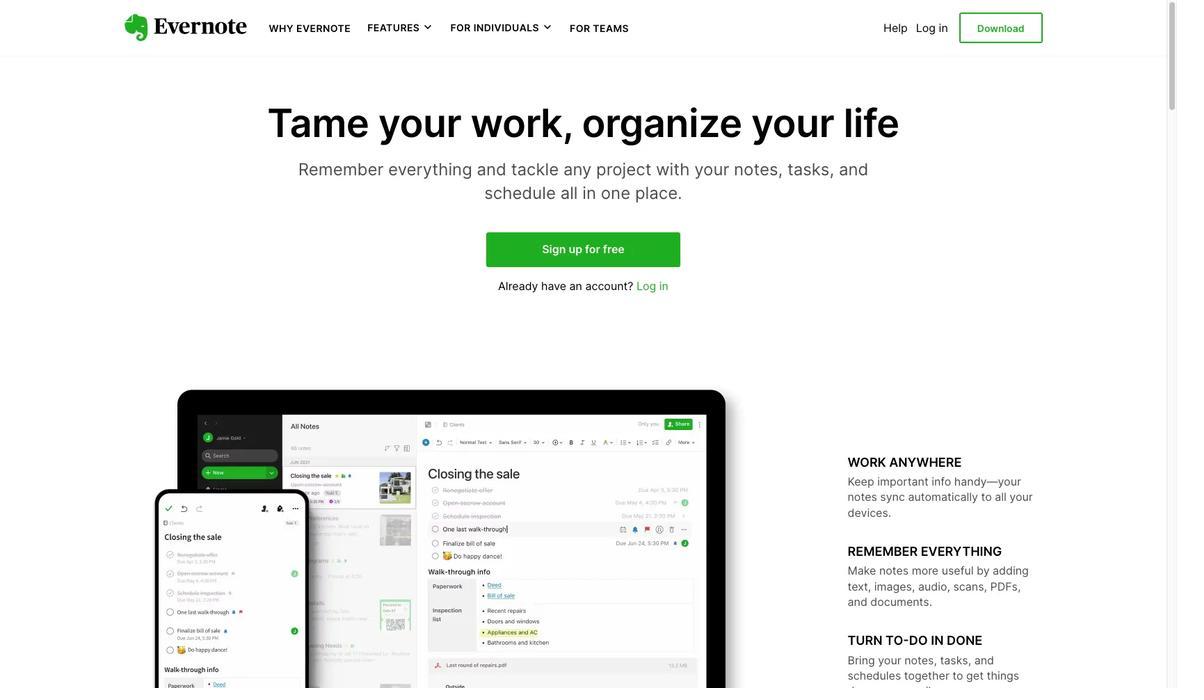 Task type: vqa. For each thing, say whether or not it's contained in the screenshot.
THE ONE on the top right of page
yes



Task type: locate. For each thing, give the bounding box(es) containing it.
your inside work anywhere keep important info handy—your notes sync automatically to all your devices.
[[1010, 490, 1033, 504]]

already have an account? log in
[[498, 279, 669, 293]]

to
[[982, 490, 992, 504], [953, 669, 964, 683]]

all down the any
[[561, 183, 578, 203]]

0 horizontal spatial done
[[848, 684, 875, 688]]

and
[[477, 160, 507, 180], [839, 160, 869, 180], [848, 595, 868, 609], [975, 653, 995, 667]]

evernote ui on desktop and mobile image
[[124, 383, 792, 688]]

1 horizontal spatial to
[[982, 490, 992, 504]]

any
[[564, 160, 592, 180]]

done up get
[[947, 634, 983, 648]]

log right account? at top
[[637, 279, 657, 293]]

everything
[[388, 160, 472, 180], [921, 544, 1003, 559]]

notes,
[[734, 160, 783, 180], [905, 653, 938, 667]]

notes up images,
[[880, 564, 909, 578]]

remember everything make notes more useful by adding text, images, audio, scans, pdfs, and documents.
[[848, 544, 1029, 609]]

in inside remember everything and tackle any project with your notes, tasks, and schedule all in one place.
[[583, 183, 597, 203]]

for teams
[[570, 22, 629, 34]]

to left get
[[953, 669, 964, 683]]

for
[[585, 242, 601, 256]]

more inside remember everything make notes more useful by adding text, images, audio, scans, pdfs, and documents.
[[912, 564, 939, 578]]

and down life
[[839, 160, 869, 180]]

notes inside work anywhere keep important info handy—your notes sync automatically to all your devices.
[[848, 490, 878, 504]]

0 horizontal spatial for
[[451, 22, 471, 34]]

turn to-do in done bring your notes, tasks, and schedules together to get things done more easily.
[[848, 634, 1020, 688]]

0 vertical spatial remember
[[298, 160, 384, 180]]

1 vertical spatial notes
[[880, 564, 909, 578]]

everything inside remember everything make notes more useful by adding text, images, audio, scans, pdfs, and documents.
[[921, 544, 1003, 559]]

why evernote link
[[269, 21, 351, 35]]

remember
[[298, 160, 384, 180], [848, 544, 918, 559]]

in
[[939, 21, 949, 35], [583, 183, 597, 203], [660, 279, 669, 293], [931, 634, 944, 648]]

0 vertical spatial more
[[912, 564, 939, 578]]

0 horizontal spatial log
[[637, 279, 657, 293]]

0 horizontal spatial notes,
[[734, 160, 783, 180]]

handy—your
[[955, 475, 1022, 488]]

1 vertical spatial tasks,
[[941, 653, 972, 667]]

for for for teams
[[570, 22, 591, 34]]

1 horizontal spatial notes,
[[905, 653, 938, 667]]

account?
[[586, 279, 634, 293]]

0 vertical spatial log
[[917, 21, 936, 35]]

features
[[368, 22, 420, 34]]

tasks, inside remember everything and tackle any project with your notes, tasks, and schedule all in one place.
[[788, 160, 835, 180]]

remember up make
[[848, 544, 918, 559]]

1 vertical spatial everything
[[921, 544, 1003, 559]]

all
[[561, 183, 578, 203], [995, 490, 1007, 504]]

0 horizontal spatial all
[[561, 183, 578, 203]]

1 vertical spatial all
[[995, 490, 1007, 504]]

0 vertical spatial tasks,
[[788, 160, 835, 180]]

1 vertical spatial more
[[878, 684, 905, 688]]

organize
[[582, 100, 742, 147]]

0 vertical spatial notes
[[848, 490, 878, 504]]

notes
[[848, 490, 878, 504], [880, 564, 909, 578]]

1 horizontal spatial everything
[[921, 544, 1003, 559]]

and down text,
[[848, 595, 868, 609]]

in right help on the right top of the page
[[939, 21, 949, 35]]

notes, inside remember everything and tackle any project with your notes, tasks, and schedule all in one place.
[[734, 160, 783, 180]]

0 vertical spatial notes,
[[734, 160, 783, 180]]

text,
[[848, 579, 872, 593]]

1 vertical spatial remember
[[848, 544, 918, 559]]

log in link
[[917, 21, 949, 35], [637, 279, 669, 293]]

scans,
[[954, 579, 988, 593]]

for
[[451, 22, 471, 34], [570, 22, 591, 34]]

1 horizontal spatial log
[[917, 21, 936, 35]]

log in link right help on the right top of the page
[[917, 21, 949, 35]]

0 horizontal spatial tasks,
[[788, 160, 835, 180]]

your
[[379, 100, 462, 147], [752, 100, 835, 147], [695, 160, 730, 180], [1010, 490, 1033, 504], [879, 653, 902, 667]]

0 vertical spatial log in link
[[917, 21, 949, 35]]

get
[[967, 669, 984, 683]]

pdfs,
[[991, 579, 1021, 593]]

remember down tame
[[298, 160, 384, 180]]

to inside turn to-do in done bring your notes, tasks, and schedules together to get things done more easily.
[[953, 669, 964, 683]]

bring
[[848, 653, 875, 667]]

1 vertical spatial to
[[953, 669, 964, 683]]

have
[[542, 279, 567, 293]]

0 horizontal spatial everything
[[388, 160, 472, 180]]

work
[[848, 455, 887, 470]]

log in link right account? at top
[[637, 279, 669, 293]]

remember inside remember everything and tackle any project with your notes, tasks, and schedule all in one place.
[[298, 160, 384, 180]]

remember everything and tackle any project with your notes, tasks, and schedule all in one place.
[[298, 160, 869, 203]]

1 vertical spatial done
[[848, 684, 875, 688]]

0 vertical spatial all
[[561, 183, 578, 203]]

features button
[[368, 21, 434, 35]]

0 vertical spatial to
[[982, 490, 992, 504]]

turn
[[848, 634, 883, 648]]

more inside turn to-do in done bring your notes, tasks, and schedules together to get things done more easily.
[[878, 684, 905, 688]]

more up audio,
[[912, 564, 939, 578]]

0 vertical spatial done
[[947, 634, 983, 648]]

for inside button
[[451, 22, 471, 34]]

0 vertical spatial everything
[[388, 160, 472, 180]]

automatically
[[909, 490, 979, 504]]

everything inside remember everything and tackle any project with your notes, tasks, and schedule all in one place.
[[388, 160, 472, 180]]

and up get
[[975, 653, 995, 667]]

evernote logo image
[[124, 14, 247, 42]]

in right do
[[931, 634, 944, 648]]

1 horizontal spatial for
[[570, 22, 591, 34]]

tame your work, organize your life
[[267, 100, 900, 147]]

more
[[912, 564, 939, 578], [878, 684, 905, 688]]

keep
[[848, 475, 875, 488]]

for left 'teams' on the right top of page
[[570, 22, 591, 34]]

in right account? at top
[[660, 279, 669, 293]]

and up schedule
[[477, 160, 507, 180]]

schedule
[[485, 183, 556, 203]]

1 horizontal spatial tasks,
[[941, 653, 972, 667]]

1 horizontal spatial remember
[[848, 544, 918, 559]]

everything for scans,
[[921, 544, 1003, 559]]

done
[[947, 634, 983, 648], [848, 684, 875, 688]]

0 horizontal spatial remember
[[298, 160, 384, 180]]

1 horizontal spatial notes
[[880, 564, 909, 578]]

download
[[978, 22, 1025, 34]]

1 vertical spatial log in link
[[637, 279, 669, 293]]

for individuals
[[451, 22, 539, 34]]

remember for remember everything make notes more useful by adding text, images, audio, scans, pdfs, and documents.
[[848, 544, 918, 559]]

log right help on the right top of the page
[[917, 21, 936, 35]]

adding
[[993, 564, 1029, 578]]

notes down the keep at the bottom
[[848, 490, 878, 504]]

done down "schedules"
[[848, 684, 875, 688]]

notes, inside turn to-do in done bring your notes, tasks, and schedules together to get things done more easily.
[[905, 653, 938, 667]]

1 vertical spatial log
[[637, 279, 657, 293]]

and inside remember everything make notes more useful by adding text, images, audio, scans, pdfs, and documents.
[[848, 595, 868, 609]]

1 horizontal spatial more
[[912, 564, 939, 578]]

tackle
[[511, 160, 559, 180]]

remember inside remember everything make notes more useful by adding text, images, audio, scans, pdfs, and documents.
[[848, 544, 918, 559]]

1 vertical spatial notes,
[[905, 653, 938, 667]]

1 horizontal spatial all
[[995, 490, 1007, 504]]

info
[[932, 475, 952, 488]]

up
[[569, 242, 583, 256]]

log
[[917, 21, 936, 35], [637, 279, 657, 293]]

evernote
[[297, 22, 351, 34]]

and inside turn to-do in done bring your notes, tasks, and schedules together to get things done more easily.
[[975, 653, 995, 667]]

0 horizontal spatial notes
[[848, 490, 878, 504]]

all down handy—your
[[995, 490, 1007, 504]]

more down "schedules"
[[878, 684, 905, 688]]

log in
[[917, 21, 949, 35]]

to down handy—your
[[982, 490, 992, 504]]

tasks,
[[788, 160, 835, 180], [941, 653, 972, 667]]

for left individuals at top left
[[451, 22, 471, 34]]

things
[[987, 669, 1020, 683]]

0 horizontal spatial more
[[878, 684, 905, 688]]

0 horizontal spatial to
[[953, 669, 964, 683]]

1 horizontal spatial log in link
[[917, 21, 949, 35]]

make
[[848, 564, 877, 578]]

in down the any
[[583, 183, 597, 203]]



Task type: describe. For each thing, give the bounding box(es) containing it.
do
[[910, 634, 928, 648]]

together
[[905, 669, 950, 683]]

to-
[[886, 634, 910, 648]]

download link
[[960, 12, 1043, 43]]

one
[[601, 183, 631, 203]]

audio,
[[919, 579, 951, 593]]

for for for individuals
[[451, 22, 471, 34]]

why
[[269, 22, 294, 34]]

individuals
[[474, 22, 539, 34]]

work anywhere keep important info handy—your notes sync automatically to all your devices.
[[848, 455, 1033, 520]]

0 horizontal spatial log in link
[[637, 279, 669, 293]]

for individuals button
[[451, 21, 553, 35]]

your inside turn to-do in done bring your notes, tasks, and schedules together to get things done more easily.
[[879, 653, 902, 667]]

place.
[[635, 183, 683, 203]]

everything for schedule
[[388, 160, 472, 180]]

to inside work anywhere keep important info handy—your notes sync automatically to all your devices.
[[982, 490, 992, 504]]

your inside remember everything and tackle any project with your notes, tasks, and schedule all in one place.
[[695, 160, 730, 180]]

sign up for free link
[[487, 233, 681, 267]]

work,
[[471, 100, 573, 147]]

all inside work anywhere keep important info handy—your notes sync automatically to all your devices.
[[995, 490, 1007, 504]]

help
[[884, 21, 908, 35]]

remember for remember everything and tackle any project with your notes, tasks, and schedule all in one place.
[[298, 160, 384, 180]]

by
[[977, 564, 990, 578]]

easily.
[[908, 684, 940, 688]]

1 horizontal spatial done
[[947, 634, 983, 648]]

for teams link
[[570, 21, 629, 35]]

with
[[656, 160, 690, 180]]

anywhere
[[890, 455, 962, 470]]

schedules
[[848, 669, 902, 683]]

tame
[[267, 100, 369, 147]]

tasks, inside turn to-do in done bring your notes, tasks, and schedules together to get things done more easily.
[[941, 653, 972, 667]]

important
[[878, 475, 929, 488]]

all inside remember everything and tackle any project with your notes, tasks, and schedule all in one place.
[[561, 183, 578, 203]]

life
[[844, 100, 900, 147]]

in inside turn to-do in done bring your notes, tasks, and schedules together to get things done more easily.
[[931, 634, 944, 648]]

already
[[498, 279, 538, 293]]

devices.
[[848, 506, 892, 520]]

images,
[[875, 579, 916, 593]]

sign up for free
[[542, 242, 625, 256]]

documents.
[[871, 595, 933, 609]]

sign
[[542, 242, 566, 256]]

free
[[603, 242, 625, 256]]

sync
[[881, 490, 905, 504]]

project
[[597, 160, 652, 180]]

useful
[[942, 564, 974, 578]]

an
[[570, 279, 583, 293]]

help link
[[884, 21, 908, 35]]

teams
[[593, 22, 629, 34]]

why evernote
[[269, 22, 351, 34]]

notes inside remember everything make notes more useful by adding text, images, audio, scans, pdfs, and documents.
[[880, 564, 909, 578]]



